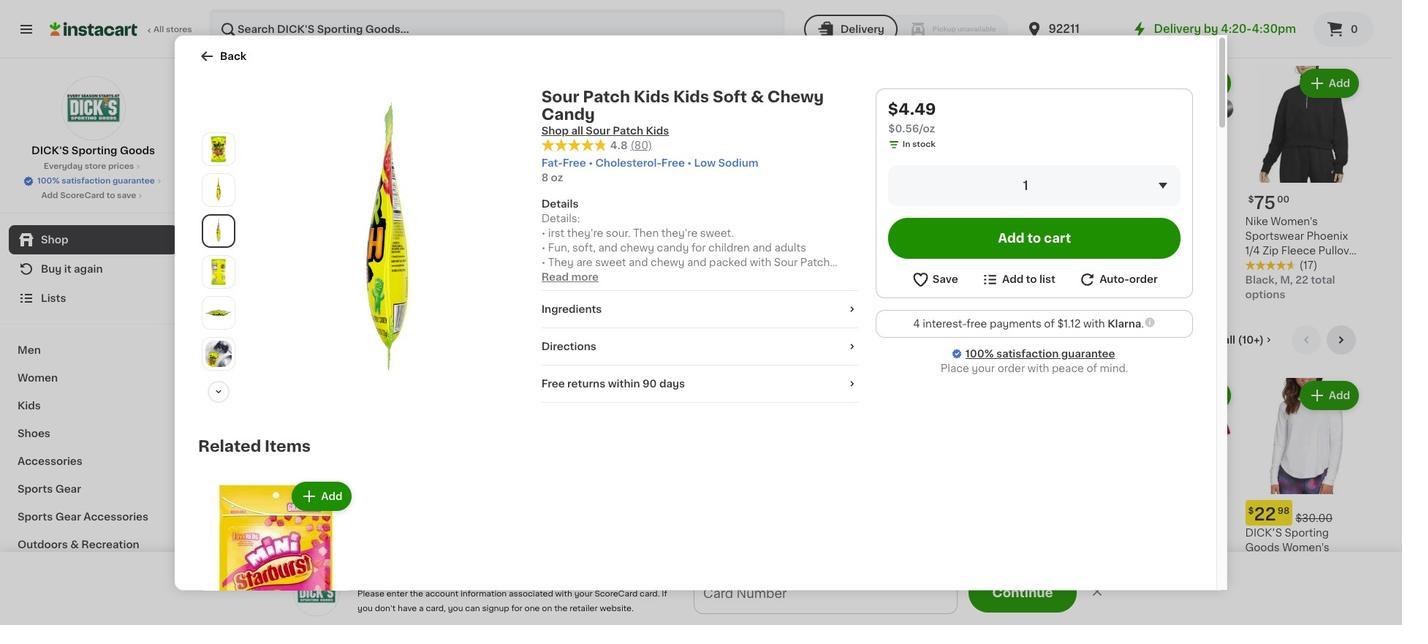 Task type: describe. For each thing, give the bounding box(es) containing it.
cholesterol-
[[596, 158, 662, 168]]

and down hem
[[629, 257, 648, 267]]

m, inside 'black/white, m, 15 total options'
[[931, 587, 944, 597]]

options inside black/graphite, l, 37 total options
[[1016, 601, 1056, 612]]

$ for $ 120 the north face men's antora rain hooded jacket - meld grey
[[222, 195, 228, 204]]

- inside dick's sporting goods men's fleece open hem pants - dark heather grey
[[694, 246, 699, 256]]

accessories link
[[9, 448, 178, 475]]

view all (10+) button for 55
[[1190, 325, 1281, 355]]

oz inside fat-free • cholesterol-free • low sodium 8 oz
[[551, 172, 563, 183]]

total inside black/jet gray, xl, 4 total options
[[733, 290, 757, 300]]

signup
[[482, 605, 510, 613]]

and up sweet
[[599, 243, 618, 253]]

view for 55
[[1196, 335, 1222, 345]]

men's inside nike men's sportswear icon futura graphic t-shirt - white, black & university red - l
[[245, 528, 275, 539]]

sweet
[[595, 257, 626, 267]]

total inside black/graphite, l, 37 total options
[[989, 601, 1014, 612]]

0 horizontal spatial 30
[[356, 194, 380, 211]]

get free delivery on next 3 orders • add $10.00 to qualify.
[[565, 593, 930, 605]]

shoes link
[[9, 420, 178, 448]]

grey inside dick's sporting goods men's fleece open hem pants - dark heather grey
[[675, 260, 700, 271]]

candy for sour patch kids kids soft & chewy candy shop all sour patch kids
[[542, 106, 595, 121]]

black/white, inside 'black/white, m, 15 total options'
[[861, 587, 928, 597]]

chewy for sour patch kids kids soft & chewy candy (80)
[[511, 231, 547, 241]]

shop inside "link"
[[41, 235, 68, 245]]

0 horizontal spatial scorecard
[[60, 192, 105, 200]]

- left l
[[297, 587, 302, 597]]

& inside nike men's sportswear icon futura graphic t-shirt - white, black & university red - l
[[292, 572, 301, 582]]

sour patch kids kids soft & chewy candy shop all sour patch kids
[[542, 89, 824, 135]]

cart
[[1045, 232, 1072, 244]]

90
[[643, 379, 657, 389]]

nike women's sportswear phoenix 1/4 zip fleece pullover sweatshirt - black
[[1246, 216, 1360, 271]]

free left low
[[662, 158, 685, 168]]

futura inside 70 nike men's futura club fleece hoodie
[[1048, 216, 1081, 227]]

soft for sour patch kids kids soft & chewy candy (80)
[[476, 231, 498, 241]]

options inside black/white/dark grey, l, 286 total options
[[476, 616, 516, 625]]

4:30pm
[[1252, 23, 1297, 34]]

hem
[[636, 246, 660, 256]]

stock inside button
[[1176, 590, 1206, 600]]

dark inside dick's sporting goods men's fleece open hem pants - dark heather grey
[[604, 260, 628, 271]]

then
[[634, 228, 659, 238]]

the inside the north face big box beanie hat - gardenia white - nf0a85cw n3n
[[348, 216, 367, 227]]

70
[[998, 194, 1020, 211]]

mind.
[[1100, 363, 1129, 373]]

$1.12
[[1058, 318, 1081, 328]]

back button
[[198, 47, 247, 64]]

30 for second black/white, m, 30 total options button from left
[[818, 587, 832, 597]]

total inside 'black/white, m, 15 total options'
[[861, 601, 885, 612]]

fun,
[[548, 243, 570, 253]]

0 vertical spatial stock
[[913, 140, 936, 148]]

xl, inside black/black/white, xl, 87 total options
[[989, 275, 1006, 285]]

delivery by 4:20-4:30pm
[[1155, 23, 1297, 34]]

4 interest-free payments of $1.12 with klarna .
[[914, 318, 1145, 328]]

chewy for sour patch kids kids soft & chewy candy shop all sour patch kids
[[768, 89, 824, 104]]

black/graphite, l, 37 total options button
[[989, 378, 1106, 614]]

black up auto-order at the top of the page
[[1118, 260, 1147, 271]]

black/white, inside black/white, s, 19 total options
[[348, 587, 415, 597]]

s,
[[418, 587, 428, 597]]

retailer
[[570, 605, 598, 613]]

outdoors & recreation link
[[9, 531, 178, 559]]

l
[[304, 587, 311, 597]]

foam
[[1118, 231, 1146, 241]]

m, right if
[[674, 587, 687, 597]]

options right 3 at bottom right
[[759, 601, 800, 612]]

white, inside 'gardenia white, 2 total options'
[[399, 260, 432, 271]]

enlarge sour patch kids kids soft & chewy candy angle_top (opens in a new tab) image
[[206, 299, 232, 326]]

m, inside black, m, 22 total options
[[1281, 275, 1294, 285]]

save
[[933, 274, 959, 284]]

meld inside 'meld grey, xl, 20 total options'
[[219, 275, 246, 285]]

00 for 30
[[382, 195, 394, 204]]

north inside the north face big box beanie hat - gardenia white - nf0a85cw n3n
[[370, 216, 399, 227]]

& down sports gear accessories
[[70, 540, 79, 550]]

soft for sour patch kids kids soft & chewy candy shop all sour patch kids
[[713, 89, 748, 104]]

women's inside nike women's sportswear phoenix 1/4 zip fleece pullover sweatshirt - black
[[1271, 216, 1319, 227]]

$ for $ 22 50
[[222, 507, 228, 516]]

heather inside the dick's sporting goods women's everyday heather long sleeve shirt (regular and plus)
[[1297, 558, 1338, 568]]

gray,
[[786, 275, 814, 285]]

website.
[[600, 605, 634, 613]]

long
[[1246, 572, 1272, 582]]

men link
[[9, 336, 178, 364]]

100% inside button
[[37, 177, 60, 185]]

sleeve
[[1274, 572, 1309, 582]]

face inside $ 120 the north face men's antora rain hooded jacket - meld grey
[[273, 216, 298, 227]]

total inside white/blk/university red, l, 54 total options
[[274, 601, 298, 612]]

fitness
[[1118, 216, 1155, 227]]

grey, for meld
[[248, 275, 277, 285]]

add scorecard to save
[[41, 192, 136, 200]]

item carousel region containing add
[[178, 473, 1214, 625]]

0 vertical spatial your
[[972, 363, 996, 373]]

& inside sour patch kids kids soft & chewy candy shop all sour patch kids
[[751, 89, 764, 104]]

auto-order
[[1100, 274, 1158, 284]]

goods for dick's sporting goods women's everyday heather long sleeve shirt (regular and plus)
[[1246, 543, 1280, 553]]

grey, inside dark heather grey, xl, 5 total options
[[677, 275, 706, 285]]

within
[[608, 379, 640, 389]]

your inside please enter the account information associated with your scorecard card. if you don't have a card, you can signup for one on the retailer website.
[[575, 590, 593, 598]]

box
[[348, 231, 367, 241]]

1 horizontal spatial 4
[[914, 318, 921, 328]]

card,
[[426, 605, 446, 613]]

m, left $10.00
[[803, 587, 816, 597]]

enlarge sour patch kids kids soft & chewy candy angle_right (opens in a new tab) image
[[206, 217, 232, 244]]

4 black/white, from the left
[[733, 587, 800, 597]]

1 horizontal spatial dick's sporting goods logo image
[[293, 570, 340, 617]]

0 horizontal spatial accessories
[[18, 456, 83, 467]]

• left irst
[[542, 228, 546, 238]]

gardenia inside the north face big box beanie hat - gardenia white - nf0a85cw n3n
[[348, 246, 395, 256]]

qualify.
[[885, 593, 930, 605]]

total inside dark heather grey, xl, 5 total options
[[633, 290, 657, 300]]

for inside please enter the account information associated with your scorecard card. if you don't have a card, you can signup for one on the retailer website.
[[512, 605, 523, 613]]

shirt inside the dick's sporting goods women's everyday heather long sleeve shirt (regular and plus)
[[1311, 572, 1335, 582]]

heather inside dark heather grey, xl, 5 total options
[[632, 275, 675, 285]]

packed
[[710, 257, 748, 267]]

open
[[604, 246, 633, 256]]

45
[[870, 194, 894, 211]]

shirt inside nike men's sportswear icon futura graphic t-shirt - white, black & university red - l
[[309, 558, 333, 568]]

under
[[733, 216, 764, 227]]

guarantee inside "link"
[[1062, 348, 1116, 359]]

gear for sports gear accessories
[[55, 512, 81, 522]]

black/black/white,
[[989, 260, 1090, 271]]

the inside $ 120 the north face men's antora rain hooded jacket - meld grey
[[219, 216, 239, 227]]

options inside black/white, s, 19 total options
[[375, 601, 415, 612]]

black inside nike women's sportswear phoenix 1/4 zip fleece pullover sweatshirt - black
[[1311, 260, 1339, 271]]

black/jet
[[733, 275, 783, 285]]

40 oz
[[861, 275, 890, 285]]

red
[[274, 587, 295, 597]]

black/white, s, 19 total options
[[348, 587, 442, 612]]

37
[[1086, 587, 1099, 597]]

nf0a85cw
[[348, 260, 408, 271]]

3
[[730, 593, 738, 605]]

one
[[525, 605, 540, 613]]

sportswear for men's
[[219, 543, 278, 553]]

- up n3n
[[430, 246, 434, 256]]

white, inside nike men's sportswear icon futura graphic t-shirt - white, black & university red - l
[[227, 572, 259, 582]]

under armour men's storm fleece gloves - xl
[[733, 216, 846, 256]]

options inside black, m, 22 total options
[[1246, 290, 1286, 300]]

auto-order button
[[1079, 270, 1158, 288]]

in stock
[[904, 140, 936, 148]]

total inside black/black/white, xl, 87 total options
[[1024, 275, 1048, 285]]

gear inside 29 fitness gear "36" foam roller"
[[1158, 216, 1183, 227]]

free left returns
[[542, 379, 565, 389]]

phoenix
[[1307, 231, 1349, 241]]

men's inside 70 nike men's futura club fleece hoodie
[[1015, 216, 1045, 227]]

goods for dick's sporting goods
[[120, 146, 155, 156]]

• left fun,
[[542, 243, 546, 253]]

please
[[358, 590, 385, 598]]

all for 55
[[1224, 335, 1236, 345]]

- inside $ 120 the north face men's antora rain hooded jacket - meld grey
[[257, 246, 261, 256]]

"36"
[[1185, 216, 1208, 227]]

and down pants
[[688, 257, 707, 267]]

54
[[258, 601, 272, 612]]

everyday store prices
[[44, 162, 134, 170]]

sour for sour patch kids kids soft & chewy candy shop all sour patch kids
[[542, 89, 580, 104]]

1 horizontal spatial (80)
[[631, 140, 653, 150]]

(80) button
[[631, 138, 653, 152]]

continue button
[[969, 573, 1077, 613]]

total inside 'gardenia white, 2 total options'
[[348, 275, 372, 285]]

pullover
[[1319, 246, 1360, 256]]

- up the university
[[219, 572, 224, 582]]

l, for white/blk/university
[[246, 601, 255, 612]]

flowstate
[[888, 231, 939, 241]]

hooded
[[281, 231, 323, 241]]

save button
[[912, 270, 959, 288]]

$22.50 original price: $30.00 element
[[219, 501, 336, 526]]

• left "they"
[[542, 257, 546, 267]]

xl, inside dark heather grey, xl, 5 total options
[[604, 290, 621, 300]]

(80) inside sour patch kids kids soft & chewy candy (80)
[[530, 246, 552, 256]]

view all (10+) for 55
[[1196, 335, 1265, 345]]

stanley
[[861, 216, 908, 227]]

sour patch kids kids soft & chewy candy angle_right image
[[251, 99, 524, 373]]

& inside sour patch kids kids soft & chewy candy (80)
[[500, 231, 509, 241]]

50
[[252, 507, 264, 516]]

all stores
[[154, 26, 192, 34]]

again
[[74, 264, 103, 274]]

$40.00 element
[[1118, 501, 1234, 526]]

prices
[[108, 162, 134, 170]]

and inside the dick's sporting goods women's everyday heather long sleeve shirt (regular and plus)
[[1292, 587, 1311, 597]]

$ for $ 55
[[351, 507, 356, 516]]

antora
[[219, 231, 253, 241]]

patch for sour patch kids kids soft & chewy candy (80)
[[502, 216, 532, 227]]

women
[[18, 373, 58, 383]]

dick's sporting goods women's everyday heather long sleeve shirt (regular and plus)
[[1246, 528, 1340, 597]]

l, inside black/graphite, l, 37 total options
[[1075, 587, 1084, 597]]

0 horizontal spatial order
[[998, 363, 1026, 373]]

total inside black/white/dark grey, l, 286 total options
[[542, 601, 566, 612]]

gardenia inside 'gardenia white, 2 total options'
[[348, 260, 396, 271]]

98
[[1278, 507, 1290, 516]]

to left save
[[107, 192, 115, 200]]

sports for sports gear
[[18, 484, 53, 494]]

men's inside $ 120 the north face men's antora rain hooded jacket - meld grey
[[301, 216, 331, 227]]

$ 120 the north face men's antora rain hooded jacket - meld grey
[[219, 194, 331, 256]]

delivery
[[622, 593, 675, 605]]

with inside details: • irst they're sour. then they're sweet. • fun, soft, and chewy candy for children and adults • they are sweet and chewy and packed with sour patch pucker power
[[750, 257, 772, 267]]

to inside "button"
[[1027, 274, 1038, 284]]

treatment tracker modal dialog
[[190, 573, 1392, 625]]

power
[[580, 272, 612, 282]]

product group containing 29
[[1118, 66, 1234, 273]]

with down 100% satisfaction guarantee "link"
[[1028, 363, 1050, 373]]

patch for sour patch kids kids soft & chewy candy shop all sour patch kids
[[583, 89, 630, 104]]

$22.98 original price: $30.00 element
[[1246, 501, 1363, 526]]

5
[[624, 290, 630, 300]]

black/white, m, 30 total options for first black/white, m, 30 total options button from the left
[[604, 587, 704, 612]]

20
[[299, 275, 313, 285]]

- inside nike women's sportswear phoenix 1/4 zip fleece pullover sweatshirt - black
[[1303, 260, 1308, 271]]

category
[[331, 332, 408, 347]]

1 you from the left
[[358, 605, 373, 613]]

dick's for dick's sporting goods men's fleece open hem pants - dark heather grey
[[604, 216, 641, 227]]

women's inside the dick's sporting goods women's everyday heather long sleeve shirt (regular and plus)
[[1283, 543, 1330, 553]]

guarantee inside button
[[113, 177, 155, 185]]

by
[[1204, 23, 1219, 34]]

enlarge sour patch kids kids soft & chewy candy lifestyle (opens in a new tab) image
[[206, 340, 232, 367]]

1 black/white, m, 30 total options button from the left
[[604, 378, 721, 614]]

22 inside black, m, 22 total options
[[1296, 275, 1309, 285]]

everyday store prices link
[[44, 161, 143, 173]]

$30.00 for $ 22 98
[[1296, 514, 1333, 524]]

1 field
[[889, 165, 1181, 206]]

view all (10+) button for 00
[[1190, 13, 1281, 43]]

1 horizontal spatial the
[[555, 605, 568, 613]]

shop inside sour patch kids kids soft & chewy candy shop all sour patch kids
[[542, 125, 569, 135]]

options inside dark heather grey, xl, 5 total options
[[660, 290, 700, 300]]

they
[[548, 257, 574, 267]]

- right hat at the top
[[429, 231, 434, 241]]

trending
[[219, 20, 292, 35]]

100% inside "link"
[[966, 348, 994, 359]]

sour inside details: • irst they're sour. then they're sweet. • fun, soft, and chewy candy for children and adults • they are sweet and chewy and packed with sour patch pucker power
[[774, 257, 798, 267]]

everyday inside the dick's sporting goods women's everyday heather long sleeve shirt (regular and plus)
[[1246, 558, 1294, 568]]

options inside 'gardenia white, 2 total options'
[[375, 275, 415, 285]]

instacart logo image
[[50, 20, 138, 38]]

• inside get free delivery on next 3 orders • add $10.00 to qualify.
[[787, 593, 792, 605]]

all
[[154, 26, 164, 34]]

options inside black/jet gray, xl, 4 total options
[[759, 290, 800, 300]]

meld inside $ 120 the north face men's antora rain hooded jacket - meld grey
[[264, 246, 290, 256]]

meld grey, xl, 20 total options
[[219, 275, 313, 300]]

sweet.
[[701, 228, 734, 238]]

fleece inside under armour men's storm fleece gloves - xl
[[766, 231, 801, 241]]

total inside 'meld grey, xl, 20 total options'
[[219, 290, 244, 300]]

satisfaction inside "link"
[[997, 348, 1059, 359]]

options down card.
[[631, 601, 671, 612]]

nike men's sportswear icon futura graphic t-shirt - white, black & university red - l
[[219, 528, 333, 597]]

fleece inside nike women's sportswear phoenix 1/4 zip fleece pullover sweatshirt - black
[[1282, 246, 1317, 256]]

2 black/white, m, 30 total options button from the left
[[733, 378, 849, 614]]

1 vertical spatial chewy
[[651, 257, 685, 267]]

free down sour
[[563, 158, 586, 168]]

soft,
[[573, 243, 596, 253]]

fleece inside 70 nike men's futura club fleece hoodie
[[1016, 231, 1051, 241]]

0 horizontal spatial everyday
[[44, 162, 83, 170]]

to inside button
[[1028, 232, 1042, 244]]



Task type: locate. For each thing, give the bounding box(es) containing it.
you down the please
[[358, 605, 373, 613]]

order down 100% satisfaction guarantee "link"
[[998, 363, 1026, 373]]

total inside black/white, s, 19 total options
[[348, 601, 372, 612]]

accessories
[[18, 456, 83, 467], [84, 512, 149, 522]]

2 black/white, m, 30 total options from the left
[[733, 587, 832, 612]]

oz inside product group
[[878, 275, 890, 285]]

0 vertical spatial candy
[[542, 106, 595, 121]]

1 vertical spatial oz
[[878, 275, 890, 285]]

rain
[[256, 231, 279, 241]]

add inside "button"
[[1003, 274, 1024, 284]]

2 horizontal spatial sporting
[[1285, 528, 1330, 539]]

1 horizontal spatial for
[[692, 243, 706, 253]]

1 horizontal spatial they're
[[662, 228, 698, 238]]

30 right if
[[690, 587, 704, 597]]

nike for nike women's sportswear phoenix 1/4 zip fleece pullover sweatshirt - black
[[1246, 216, 1269, 227]]

1 horizontal spatial 00
[[895, 195, 908, 204]]

0 vertical spatial of
[[1045, 318, 1055, 328]]

white, down white
[[399, 260, 432, 271]]

2 sports from the top
[[18, 512, 53, 522]]

1 vertical spatial gardenia
[[348, 260, 396, 271]]

1/4
[[1246, 246, 1261, 256]]

0 horizontal spatial white,
[[227, 572, 259, 582]]

irst
[[548, 228, 565, 238]]

everyday down dick's
[[44, 162, 83, 170]]

details: • irst they're sour. then they're sweet. • fun, soft, and chewy candy for children and adults • they are sweet and chewy and packed with sour patch pucker power
[[542, 213, 830, 282]]

enlarge sour patch kids kids soft & chewy candy angle_left (opens in a new tab) image
[[206, 177, 232, 203]]

of left $1.12
[[1045, 318, 1055, 328]]

sour
[[586, 125, 611, 135]]

0 horizontal spatial sporting
[[72, 146, 117, 156]]

1 horizontal spatial 30
[[690, 587, 704, 597]]

black inside stanley quencher h2.0 flowstate tumbler - black
[[913, 246, 941, 256]]

1 they're from the left
[[567, 228, 604, 238]]

guarantee up save
[[113, 177, 155, 185]]

2 vertical spatial all
[[1224, 335, 1236, 345]]

0 horizontal spatial the
[[219, 216, 239, 227]]

1 vertical spatial dick's sporting goods logo image
[[293, 570, 340, 617]]

order inside button
[[1130, 274, 1158, 284]]

(1.56k)
[[915, 260, 951, 271]]

on right if
[[678, 593, 695, 605]]

22 for $ 22 50
[[228, 506, 250, 523]]

0 vertical spatial sportswear
[[1246, 231, 1305, 241]]

orders
[[741, 593, 784, 605]]

2 horizontal spatial 30
[[818, 587, 832, 597]]

30 00
[[356, 194, 394, 211]]

add to list
[[1003, 274, 1056, 284]]

1 north from the left
[[241, 216, 271, 227]]

product group containing 75
[[1246, 66, 1363, 302]]

l, inside black/white/dark grey, l, 286 total options
[[507, 601, 517, 612]]

1 black/white, m, 30 total options from the left
[[604, 587, 704, 612]]

0 vertical spatial patch
[[583, 89, 630, 104]]

white, up the university
[[227, 572, 259, 582]]

patch down $4.49 element
[[502, 216, 532, 227]]

0 horizontal spatial satisfaction
[[62, 177, 111, 185]]

product group
[[476, 66, 593, 273], [604, 66, 721, 302], [733, 66, 849, 302], [861, 66, 978, 287], [989, 66, 1106, 287], [1118, 66, 1234, 273], [1246, 66, 1363, 302], [476, 378, 593, 625], [604, 378, 721, 614], [733, 378, 849, 614], [1118, 378, 1234, 605], [1246, 378, 1363, 614], [198, 479, 354, 625]]

of
[[1045, 318, 1055, 328], [1087, 363, 1098, 373]]

l, left 286
[[507, 601, 517, 612]]

black/white,
[[348, 587, 415, 597], [604, 587, 672, 597], [861, 587, 928, 597], [733, 587, 800, 597]]

dick's sporting goods
[[31, 146, 155, 156]]

2 vertical spatial goods
[[1246, 543, 1280, 553]]

0 vertical spatial oz
[[551, 172, 563, 183]]

all for 00
[[1224, 23, 1236, 33]]

sporting for dick's sporting goods men's fleece open hem pants - dark heather grey
[[644, 216, 688, 227]]

0 horizontal spatial black/white, m, 30 total options
[[604, 587, 704, 612]]

2 horizontal spatial goods
[[1246, 543, 1280, 553]]

enlarge sour patch kids kids soft & chewy candy angle_back (opens in a new tab) image
[[206, 258, 232, 285]]

more
[[960, 595, 982, 603]]

$4.49 element
[[476, 189, 593, 214]]

2 they're from the left
[[662, 228, 698, 238]]

1 (10+) from the top
[[1239, 23, 1265, 33]]

on right one
[[542, 605, 552, 613]]

men's inside dick's sporting goods men's fleece open hem pants - dark heather grey
[[641, 231, 672, 241]]

gear
[[1158, 216, 1183, 227], [55, 484, 81, 494], [55, 512, 81, 522]]

soft
[[713, 89, 748, 104], [476, 231, 498, 241]]

grey inside $ 120 the north face men's antora rain hooded jacket - meld grey
[[292, 246, 317, 256]]

product group containing 45
[[861, 66, 978, 287]]

0 vertical spatial 4
[[836, 275, 843, 285]]

nike inside nike men's sportswear icon futura graphic t-shirt - white, black & university red - l
[[219, 528, 242, 539]]

for inside details: • irst they're sour. then they're sweet. • fun, soft, and chewy candy for children and adults • they are sweet and chewy and packed with sour patch pucker power
[[692, 243, 706, 253]]

men's up gloves in the top right of the page
[[807, 216, 838, 227]]

black/white, up don't
[[348, 587, 415, 597]]

order up .
[[1130, 274, 1158, 284]]

and
[[599, 243, 618, 253], [753, 243, 772, 253], [629, 257, 648, 267], [688, 257, 707, 267], [1292, 587, 1311, 597]]

dick's for dick's sporting goods women's everyday heather long sleeve shirt (regular and plus)
[[1246, 528, 1283, 539]]

scorecard inside please enter the account information associated with your scorecard card. if you don't have a card, you can signup for one on the retailer website.
[[595, 590, 638, 598]]

2 view all (10+) button from the top
[[1190, 325, 1281, 355]]

2 horizontal spatial 22
[[1296, 275, 1309, 285]]

enter
[[387, 590, 408, 598]]

0 vertical spatial the
[[410, 590, 423, 598]]

(46)
[[274, 572, 295, 582]]

0 horizontal spatial l,
[[246, 601, 255, 612]]

gloves
[[804, 231, 839, 241]]

0 vertical spatial chewy
[[621, 243, 655, 253]]

(10+) down black,
[[1239, 335, 1265, 345]]

dick's
[[31, 146, 69, 156]]

00 right 75
[[1278, 195, 1290, 204]]

1 vertical spatial view all (10+) button
[[1190, 325, 1281, 355]]

candy for sour patch kids kids soft & chewy candy (80)
[[550, 231, 583, 241]]

to
[[107, 192, 115, 200], [1028, 232, 1042, 244], [1027, 274, 1038, 284], [869, 593, 881, 605]]

view for 00
[[1196, 23, 1222, 33]]

0 horizontal spatial meld
[[219, 275, 246, 285]]

4.8 (80)
[[610, 140, 653, 150]]

dark down open
[[604, 260, 628, 271]]

1 vertical spatial dick's
[[1246, 528, 1283, 539]]

1 view all (10+) button from the top
[[1190, 13, 1281, 43]]

2 dark from the top
[[604, 275, 629, 285]]

delivery inside button
[[841, 24, 885, 34]]

gardenia
[[348, 246, 395, 256], [348, 260, 396, 271]]

chewy inside sour patch kids kids soft & chewy candy shop all sour patch kids
[[768, 89, 824, 104]]

1 horizontal spatial delivery
[[1155, 23, 1202, 34]]

candy up sour
[[542, 106, 595, 121]]

2 vertical spatial sour
[[774, 257, 798, 267]]

scorecard
[[60, 192, 105, 200], [595, 590, 638, 598]]

1 horizontal spatial free
[[967, 318, 988, 328]]

candy inside sour patch kids kids soft & chewy candy shop all sour patch kids
[[542, 106, 595, 121]]

options down black/graphite,
[[1016, 601, 1056, 612]]

l, left 37
[[1075, 587, 1084, 597]]

sportswear
[[1246, 231, 1305, 241], [219, 543, 278, 553]]

2 horizontal spatial grey,
[[677, 275, 706, 285]]

black/white, m, 30 total options button
[[604, 378, 721, 614], [733, 378, 849, 614]]

xl, right gray,
[[817, 275, 833, 285]]

total inside black, m, 22 total options
[[1312, 275, 1336, 285]]

1 00 from the left
[[382, 195, 394, 204]]

xl, inside black/jet gray, xl, 4 total options
[[817, 275, 833, 285]]

grey, down information
[[476, 601, 505, 612]]

0 vertical spatial for
[[692, 243, 706, 253]]

white/blk/university
[[219, 587, 329, 597]]

(regular
[[1246, 587, 1290, 597]]

sporting for dick's sporting goods
[[72, 146, 117, 156]]

satisfaction up add scorecard to save
[[62, 177, 111, 185]]

1 gardenia from the top
[[348, 246, 395, 256]]

1 horizontal spatial stock
[[1176, 590, 1206, 600]]

100% satisfaction guarantee down everyday store prices link
[[37, 177, 155, 185]]

patch inside details: • irst they're sour. then they're sweet. • fun, soft, and chewy candy for children and adults • they are sweet and chewy and packed with sour patch pucker power
[[801, 257, 830, 267]]

22 left '50' on the left bottom
[[228, 506, 250, 523]]

patch inside sour patch kids kids soft & chewy candy (80)
[[502, 216, 532, 227]]

children
[[709, 243, 750, 253]]

2 face from the left
[[402, 216, 426, 227]]

enlarge sour patch kids kids soft & chewy candy hero (opens in a new tab) image
[[206, 136, 232, 162]]

0 horizontal spatial stock
[[913, 140, 936, 148]]

1 vertical spatial all
[[572, 125, 584, 135]]

$30.00 up "icon"
[[270, 514, 307, 524]]

product group containing 70
[[989, 66, 1106, 287]]

2 horizontal spatial sour
[[774, 257, 798, 267]]

dark up 5
[[604, 275, 629, 285]]

shop up fat-
[[542, 125, 569, 135]]

2 (10+) from the top
[[1239, 335, 1265, 345]]

1 horizontal spatial black/white, m, 30 total options
[[733, 587, 832, 612]]

0 horizontal spatial soft
[[476, 231, 498, 241]]

sporting for dick's sporting goods women's everyday heather long sleeve shirt (regular and plus)
[[1285, 528, 1330, 539]]

product group containing under armour men's storm fleece gloves - xl
[[733, 66, 849, 302]]

north up beanie
[[370, 216, 399, 227]]

1 horizontal spatial chewy
[[768, 89, 824, 104]]

• down sour
[[589, 158, 593, 168]]

the
[[410, 590, 423, 598], [555, 605, 568, 613]]

1 vertical spatial chewy
[[511, 231, 547, 241]]

your up retailer
[[575, 590, 593, 598]]

face inside the north face big box beanie hat - gardenia white - nf0a85cw n3n
[[402, 216, 426, 227]]

black
[[913, 246, 941, 256], [1118, 260, 1147, 271], [1311, 260, 1339, 271], [262, 572, 290, 582]]

sports gear accessories
[[18, 512, 149, 522]]

0 horizontal spatial futura
[[219, 558, 252, 568]]

items
[[265, 439, 311, 454]]

0 horizontal spatial the
[[410, 590, 423, 598]]

100% satisfaction guarantee inside '100% satisfaction guarantee' button
[[37, 177, 155, 185]]

2 view from the top
[[1196, 335, 1222, 345]]

2 the from the left
[[348, 216, 367, 227]]

face up hooded
[[273, 216, 298, 227]]

most popular category
[[219, 332, 408, 347]]

sporting inside dick's sporting goods link
[[72, 146, 117, 156]]

(80) up "they"
[[530, 246, 552, 256]]

on inside get free delivery on next 3 orders • add $10.00 to qualify.
[[678, 593, 695, 605]]

$30.00 for $ 22 50
[[270, 514, 307, 524]]

0 vertical spatial guarantee
[[113, 177, 155, 185]]

nike inside nike women's sportswear phoenix 1/4 zip fleece pullover sweatshirt - black
[[1246, 216, 1269, 227]]

0 vertical spatial dick's
[[604, 216, 641, 227]]

lists
[[41, 293, 66, 304]]

1 vertical spatial view all (10+)
[[1196, 335, 1265, 345]]

women's down $ 75 00
[[1271, 216, 1319, 227]]

1 horizontal spatial on
[[678, 593, 695, 605]]

sporting
[[72, 146, 117, 156], [644, 216, 688, 227], [1285, 528, 1330, 539]]

2 gardenia from the top
[[348, 260, 396, 271]]

0 horizontal spatial face
[[273, 216, 298, 227]]

1 vertical spatial accessories
[[84, 512, 149, 522]]

ingredients button
[[542, 302, 859, 316]]

0 vertical spatial white,
[[399, 260, 432, 271]]

sporting up the store at left
[[72, 146, 117, 156]]

options down gray,
[[759, 290, 800, 300]]

soft down $4.49 element
[[476, 231, 498, 241]]

nike for nike men's sportswear icon futura graphic t-shirt - white, black & university red - l
[[219, 528, 242, 539]]

add to list button
[[982, 270, 1056, 288]]

$ for $ 22 98
[[1249, 507, 1255, 516]]

place your order with peace of mind.
[[941, 363, 1129, 373]]

shirt up l
[[309, 558, 333, 568]]

0 horizontal spatial dick's
[[604, 216, 641, 227]]

oz
[[551, 172, 563, 183], [878, 275, 890, 285]]

shoes
[[18, 429, 50, 439]]

fleece up (162) at the top right
[[1016, 231, 1051, 241]]

$ inside $ 22 98
[[1249, 507, 1255, 516]]

1 horizontal spatial futura
[[1048, 216, 1081, 227]]

$ inside $ 120 the north face men's antora rain hooded jacket - meld grey
[[222, 195, 228, 204]]

19
[[430, 587, 442, 597]]

dick's sporting goods logo image
[[61, 76, 125, 140], [293, 570, 340, 617]]

satisfaction
[[62, 177, 111, 185], [997, 348, 1059, 359]]

87
[[1008, 275, 1021, 285]]

l, for black/white/dark
[[507, 601, 517, 612]]

satisfaction inside button
[[62, 177, 111, 185]]

nike inside 70 nike men's futura club fleece hoodie
[[989, 216, 1012, 227]]

heather inside dick's sporting goods men's fleece open hem pants - dark heather grey
[[631, 260, 673, 271]]

1 view all (10+) from the top
[[1196, 23, 1265, 33]]

1 vertical spatial sports
[[18, 512, 53, 522]]

0 horizontal spatial of
[[1045, 318, 1055, 328]]

everyday up long
[[1246, 558, 1294, 568]]

sour inside sour patch kids kids soft & chewy candy (80)
[[476, 216, 500, 227]]

0 horizontal spatial north
[[241, 216, 271, 227]]

1 vertical spatial view
[[1196, 335, 1222, 345]]

men's down '50' on the left bottom
[[245, 528, 275, 539]]

sour inside sour patch kids kids soft & chewy candy shop all sour patch kids
[[542, 89, 580, 104]]

xl, left 20
[[280, 275, 296, 285]]

dick's down $ 22 98
[[1246, 528, 1283, 539]]

sports gear accessories link
[[9, 503, 178, 531]]

options inside white/blk/university red, l, 54 total options
[[219, 616, 260, 625]]

place
[[941, 363, 970, 373]]

1 vertical spatial of
[[1087, 363, 1098, 373]]

goods for dick's sporting goods men's fleece open hem pants - dark heather grey
[[604, 231, 639, 241]]

dick's sporting goods logo image inside dick's sporting goods link
[[61, 76, 125, 140]]

1 the from the left
[[219, 216, 239, 227]]

get
[[565, 593, 590, 605]]

shop up buy
[[41, 235, 68, 245]]

read
[[542, 272, 569, 282]]

-
[[429, 231, 434, 241], [842, 231, 846, 241], [257, 246, 261, 256], [430, 246, 434, 256], [694, 246, 699, 256], [906, 246, 910, 256], [1303, 260, 1308, 271], [219, 572, 224, 582], [297, 587, 302, 597]]

None search field
[[209, 9, 785, 50]]

0
[[1351, 24, 1359, 34]]

delivery for delivery by 4:20-4:30pm
[[1155, 23, 1202, 34]]

your right place
[[972, 363, 996, 373]]

2 vertical spatial patch
[[801, 257, 830, 267]]

delivery for delivery
[[841, 24, 885, 34]]

1 horizontal spatial grey
[[675, 260, 700, 271]]

0 horizontal spatial shirt
[[309, 558, 333, 568]]

all
[[1224, 23, 1236, 33], [572, 125, 584, 135], [1224, 335, 1236, 345]]

1 vertical spatial satisfaction
[[997, 348, 1059, 359]]

sodium
[[719, 158, 759, 168]]

$ inside $ 75 00
[[1249, 195, 1255, 204]]

grey, inside 'meld grey, xl, 20 total options'
[[248, 275, 277, 285]]

- up black, m, 22 total options
[[1303, 260, 1308, 271]]

service type group
[[804, 15, 1008, 44]]

00 inside '30 00'
[[382, 195, 394, 204]]

goods inside dick's sporting goods men's fleece open hem pants - dark heather grey
[[604, 231, 639, 241]]

1 black/white, from the left
[[348, 587, 415, 597]]

sports up outdoors
[[18, 512, 53, 522]]

• left low
[[688, 158, 692, 168]]

men
[[18, 345, 41, 355]]

00
[[382, 195, 394, 204], [895, 195, 908, 204], [1278, 195, 1290, 204]]

2 you from the left
[[448, 605, 463, 613]]

(10+) for 00
[[1239, 23, 1265, 33]]

0 horizontal spatial chewy
[[511, 231, 547, 241]]

black/white, m, 30 total options
[[604, 587, 704, 612], [733, 587, 832, 612]]

product group containing 22
[[1246, 378, 1363, 614]]

they're
[[567, 228, 604, 238], [662, 228, 698, 238]]

the up box
[[348, 216, 367, 227]]

men's up add to cart
[[1015, 216, 1045, 227]]

and down "storm"
[[753, 243, 772, 253]]

sporting inside the dick's sporting goods women's everyday heather long sleeve shirt (regular and plus)
[[1285, 528, 1330, 539]]

0 vertical spatial accessories
[[18, 456, 83, 467]]

view all (10+) for 00
[[1196, 23, 1265, 33]]

women's
[[1271, 216, 1319, 227], [1283, 543, 1330, 553]]

$ for $ 75 00
[[1249, 195, 1255, 204]]

2 horizontal spatial patch
[[801, 257, 830, 267]]

to down black/black/white,
[[1027, 274, 1038, 284]]

with right $1.12
[[1084, 318, 1106, 328]]

item carousel region containing 120
[[219, 13, 1363, 308]]

1 horizontal spatial $30.00
[[1296, 514, 1333, 524]]

- right gloves in the top right of the page
[[842, 231, 846, 241]]

item carousel region containing 22
[[219, 325, 1363, 625]]

gear up outdoors & recreation
[[55, 512, 81, 522]]

& up sodium
[[751, 89, 764, 104]]

options down (162) at the top right
[[1050, 275, 1091, 285]]

add inside button
[[999, 232, 1025, 244]]

22 left 98
[[1255, 506, 1277, 523]]

information
[[461, 590, 507, 598]]

grey, down (61)
[[677, 275, 706, 285]]

1 horizontal spatial grey,
[[476, 601, 505, 612]]

22 for $ 22 98
[[1255, 506, 1277, 523]]

•
[[589, 158, 593, 168], [688, 158, 692, 168], [542, 228, 546, 238], [542, 243, 546, 253], [542, 257, 546, 267], [787, 593, 792, 605]]

m, down sweatshirt
[[1281, 275, 1294, 285]]

free left payments
[[967, 318, 988, 328]]

north inside $ 120 the north face men's antora rain hooded jacket - meld grey
[[241, 216, 271, 227]]

Card Number text field
[[695, 573, 957, 613]]

can
[[465, 605, 480, 613]]

the left retailer
[[555, 605, 568, 613]]

1 vertical spatial sportswear
[[219, 543, 278, 553]]

• right orders
[[787, 593, 792, 605]]

heather down hem
[[631, 260, 673, 271]]

view all (10+) button
[[1190, 13, 1281, 43], [1190, 325, 1281, 355]]

all inside sour patch kids kids soft & chewy candy shop all sour patch kids
[[572, 125, 584, 135]]

0 vertical spatial dick's sporting goods logo image
[[61, 76, 125, 140]]

2 $30.00 from the left
[[1296, 514, 1333, 524]]

0 vertical spatial 100% satisfaction guarantee
[[37, 177, 155, 185]]

15
[[946, 587, 958, 597]]

$ 75 00
[[1249, 194, 1290, 211]]

1 horizontal spatial meld
[[264, 246, 290, 256]]

patch inside sour patch kids kids soft & chewy candy shop all sour patch kids
[[583, 89, 630, 104]]

3 00 from the left
[[1278, 195, 1290, 204]]

with up black/jet
[[750, 257, 772, 267]]

details
[[542, 199, 579, 209]]

2 horizontal spatial nike
[[1246, 216, 1269, 227]]

(10+) right 'by'
[[1239, 23, 1265, 33]]

options down red,
[[219, 616, 260, 625]]

the
[[219, 216, 239, 227], [348, 216, 367, 227]]

2 north from the left
[[370, 216, 399, 227]]

item carousel region
[[219, 13, 1363, 308], [219, 325, 1363, 625], [178, 473, 1214, 625]]

accessories up recreation
[[84, 512, 149, 522]]

0 vertical spatial view
[[1196, 23, 1222, 33]]

$ inside $ 55
[[351, 507, 356, 516]]

sour down 'adults'
[[774, 257, 798, 267]]

goods up open
[[604, 231, 639, 241]]

add inside get free delivery on next 3 orders • add $10.00 to qualify.
[[795, 593, 820, 605]]

dick's inside the dick's sporting goods women's everyday heather long sleeve shirt (regular and plus)
[[1246, 528, 1283, 539]]

4 inside black/jet gray, xl, 4 total options
[[836, 275, 843, 285]]

1 horizontal spatial goods
[[604, 231, 639, 241]]

more button
[[942, 587, 999, 611]]

ingredients
[[542, 304, 602, 314]]

nike up club
[[989, 216, 1012, 227]]

1 horizontal spatial 100% satisfaction guarantee
[[966, 348, 1116, 359]]

lists link
[[9, 284, 178, 313]]

2 horizontal spatial l,
[[1075, 587, 1084, 597]]

sour for sour patch kids kids soft & chewy candy (80)
[[476, 216, 500, 227]]

pants
[[663, 246, 692, 256]]

4 left 40
[[836, 275, 843, 285]]

black/white, m, 30 total options for second black/white, m, 30 total options button from left
[[733, 587, 832, 612]]

sporting inside dick's sporting goods men's fleece open hem pants - dark heather grey
[[644, 216, 688, 227]]

hoodie
[[1053, 231, 1091, 241]]

dark heather grey, xl, 5 total options
[[604, 275, 706, 300]]

dick's sporting goods logo image down t-
[[293, 570, 340, 617]]

sports gear
[[18, 484, 81, 494]]

0 horizontal spatial grey,
[[248, 275, 277, 285]]

0 vertical spatial (10+)
[[1239, 23, 1265, 33]]

2 black/white, from the left
[[604, 587, 672, 597]]

1 vertical spatial meld
[[219, 275, 246, 285]]

75
[[1255, 194, 1276, 211]]

1 dark from the top
[[604, 260, 628, 271]]

00 for 45
[[895, 195, 908, 204]]

0 horizontal spatial 00
[[382, 195, 394, 204]]

2 vertical spatial sporting
[[1285, 528, 1330, 539]]

the north face big box beanie hat - gardenia white - nf0a85cw n3n
[[348, 216, 446, 271]]

free inside get free delivery on next 3 orders • add $10.00 to qualify.
[[592, 593, 619, 605]]

dark
[[604, 260, 628, 271], [604, 275, 629, 285]]

patch up gray,
[[801, 257, 830, 267]]

$30.00 right 98
[[1296, 514, 1333, 524]]

dick's
[[604, 216, 641, 227], [1246, 528, 1283, 539]]

shirt up plus)
[[1311, 572, 1335, 582]]

grey, for black/white/dark
[[476, 601, 505, 612]]

grey, inside black/white/dark grey, l, 286 total options
[[476, 601, 505, 612]]

(10+) for 55
[[1239, 335, 1265, 345]]

1 horizontal spatial sour
[[542, 89, 580, 104]]

1 horizontal spatial north
[[370, 216, 399, 227]]

3 black/white, from the left
[[861, 587, 928, 597]]

close image
[[1091, 584, 1105, 599]]

1 horizontal spatial scorecard
[[595, 590, 638, 598]]

30 for first black/white, m, 30 total options button from the left
[[690, 587, 704, 597]]

options down 'enter'
[[375, 601, 415, 612]]

2 00 from the left
[[895, 195, 908, 204]]

2 view all (10+) from the top
[[1196, 335, 1265, 345]]

1 view from the top
[[1196, 23, 1222, 33]]

soft inside sour patch kids kids soft & chewy candy shop all sour patch kids
[[713, 89, 748, 104]]

they're up soft, on the top left of page
[[567, 228, 604, 238]]

0 horizontal spatial sportswear
[[219, 543, 278, 553]]

xl, left 5
[[604, 290, 621, 300]]

0 vertical spatial women's
[[1271, 216, 1319, 227]]

please enter the account information associated with your scorecard card. if you don't have a card, you can signup for one on the retailer website.
[[358, 590, 668, 613]]

soft up sodium
[[713, 89, 748, 104]]

black, m, 22 total options
[[1246, 275, 1336, 300]]

grey, down jacket
[[248, 275, 277, 285]]

sports for sports gear accessories
[[18, 512, 53, 522]]

1 horizontal spatial sportswear
[[1246, 231, 1305, 241]]

fleece inside dick's sporting goods men's fleece open hem pants - dark heather grey
[[675, 231, 709, 241]]

1 face from the left
[[273, 216, 298, 227]]

1 sports from the top
[[18, 484, 53, 494]]

0 vertical spatial shirt
[[309, 558, 333, 568]]

$30.00 inside product group
[[1296, 514, 1333, 524]]

of left mind.
[[1087, 363, 1098, 373]]

sour.
[[606, 228, 631, 238]]

sportswear for women's
[[1246, 231, 1305, 241]]

on inside please enter the account information associated with your scorecard card. if you don't have a card, you can signup for one on the retailer website.
[[542, 605, 552, 613]]

black down pullover
[[1311, 260, 1339, 271]]

1 horizontal spatial of
[[1087, 363, 1098, 373]]

chewy inside sour patch kids kids soft & chewy candy (80)
[[511, 231, 547, 241]]

you left can
[[448, 605, 463, 613]]

gardenia up nf0a85cw
[[348, 246, 395, 256]]

men's up hem
[[641, 231, 672, 241]]

are
[[577, 257, 593, 267]]

black inside nike men's sportswear icon futura graphic t-shirt - white, black & university red - l
[[262, 572, 290, 582]]

options up ingredients button
[[660, 290, 700, 300]]

heather down (61)
[[632, 275, 675, 285]]

0 vertical spatial free
[[967, 318, 988, 328]]

& down t-
[[292, 572, 301, 582]]

l, inside white/blk/university red, l, 54 total options
[[246, 601, 255, 612]]

0 horizontal spatial your
[[575, 590, 593, 598]]

1 $30.00 from the left
[[270, 514, 307, 524]]

1 horizontal spatial white,
[[399, 260, 432, 271]]

sports up sports gear accessories
[[18, 484, 53, 494]]

to inside get free delivery on next 3 orders • add $10.00 to qualify.
[[869, 593, 881, 605]]

shop link
[[9, 225, 178, 255]]

1 horizontal spatial satisfaction
[[997, 348, 1059, 359]]

adults
[[775, 243, 807, 253]]

men's inside under armour men's storm fleece gloves - xl
[[807, 216, 838, 227]]

0 vertical spatial view all (10+) button
[[1190, 13, 1281, 43]]

l, left 54
[[246, 601, 255, 612]]

1 horizontal spatial shirt
[[1311, 572, 1335, 582]]

options inside 'black/white, m, 15 total options'
[[888, 601, 928, 612]]

futura inside nike men's sportswear icon futura graphic t-shirt - white, black & university red - l
[[219, 558, 252, 568]]

the up the antora on the left of page
[[219, 216, 239, 227]]

00 inside $ 75 00
[[1278, 195, 1290, 204]]

t-
[[298, 558, 309, 568]]

(162)
[[1043, 246, 1069, 256]]

$0.56/oz
[[889, 123, 936, 133]]

gear for sports gear
[[55, 484, 81, 494]]



Task type: vqa. For each thing, say whether or not it's contained in the screenshot.
the bottom sprouts
no



